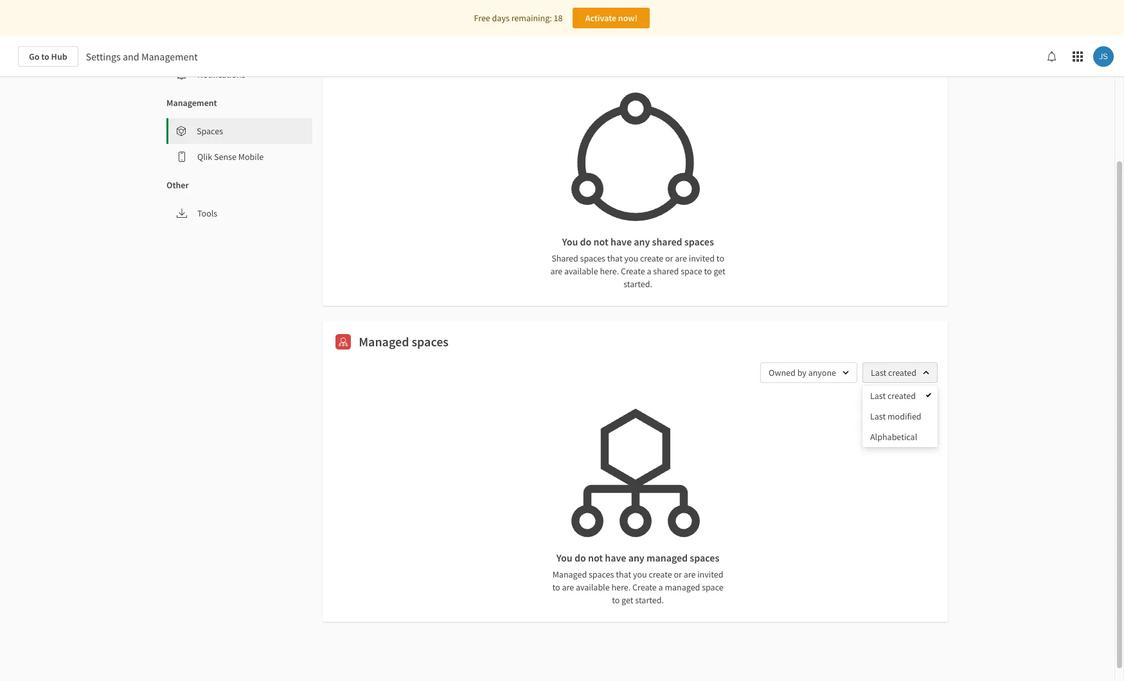 Task type: describe. For each thing, give the bounding box(es) containing it.
that for shared
[[607, 253, 623, 264]]

last for the last modified element
[[870, 411, 886, 422]]

free
[[474, 12, 490, 24]]

now!
[[618, 12, 638, 24]]

last modified element
[[870, 411, 921, 422]]

create for managed
[[649, 569, 672, 580]]

you for managed
[[633, 569, 647, 580]]

started. for shared
[[624, 278, 652, 290]]

notifications link
[[166, 62, 313, 87]]

here. for managed
[[612, 582, 631, 593]]

settings
[[86, 50, 121, 63]]

managed spaces
[[359, 334, 449, 350]]

started. for managed
[[635, 595, 664, 606]]

space for you do not have any managed spaces
[[702, 582, 724, 593]]

or for shared
[[665, 253, 673, 264]]

activate
[[585, 12, 616, 24]]

available for you do not have any managed spaces
[[576, 582, 610, 593]]

qlik sense mobile link
[[166, 144, 313, 170]]

managed spaces main content
[[0, 0, 1124, 681]]

you for you do not have any managed spaces
[[557, 551, 573, 564]]

not for you do not have any shared spaces
[[594, 235, 609, 248]]

1 vertical spatial shared
[[653, 265, 679, 277]]

modified
[[888, 411, 921, 422]]

have for managed
[[605, 551, 626, 564]]

go to hub
[[29, 51, 67, 62]]

available for you do not have any shared spaces
[[564, 265, 598, 277]]

not for you do not have any managed spaces
[[588, 551, 603, 564]]

create for managed
[[632, 582, 657, 593]]

you for you do not have any shared spaces
[[562, 235, 578, 248]]

qlik sense mobile
[[197, 151, 264, 163]]

notifications
[[197, 69, 245, 80]]

do for you do not have any managed spaces
[[575, 551, 586, 564]]

last created for last created field
[[871, 367, 917, 379]]

days
[[492, 12, 510, 24]]

hub
[[51, 51, 67, 62]]

managed inside you do not have any managed spaces managed spaces that you create or are invited to are available here. create a managed space to get started.
[[553, 569, 587, 580]]

0 horizontal spatial managed
[[359, 334, 409, 350]]

last created element
[[870, 390, 916, 402]]



Task type: vqa. For each thing, say whether or not it's contained in the screenshot.
"Analytics To Explore"
no



Task type: locate. For each thing, give the bounding box(es) containing it.
managed
[[359, 334, 409, 350], [553, 569, 587, 580]]

1 vertical spatial that
[[616, 569, 631, 580]]

0 vertical spatial invited
[[689, 253, 715, 264]]

you
[[562, 235, 578, 248], [557, 551, 573, 564]]

invited for you do not have any managed spaces
[[698, 569, 723, 580]]

create inside you do not have any managed spaces managed spaces that you create or are invited to are available here. create a managed space to get started.
[[632, 582, 657, 593]]

last created
[[871, 367, 917, 379], [870, 390, 916, 402]]

1 vertical spatial last created
[[870, 390, 916, 402]]

sense
[[214, 151, 236, 163]]

here.
[[600, 265, 619, 277], [612, 582, 631, 593]]

go to hub link
[[18, 46, 78, 67]]

0 vertical spatial started.
[[624, 278, 652, 290]]

0 vertical spatial last created
[[871, 367, 917, 379]]

1 vertical spatial managed
[[553, 569, 587, 580]]

1 vertical spatial you
[[633, 569, 647, 580]]

a
[[647, 265, 651, 277], [659, 582, 663, 593]]

1 vertical spatial any
[[628, 551, 645, 564]]

0 horizontal spatial get
[[622, 595, 633, 606]]

last created up last modified
[[870, 390, 916, 402]]

0 vertical spatial do
[[580, 235, 592, 248]]

1 vertical spatial management
[[166, 97, 217, 109]]

shared
[[552, 253, 578, 264]]

list box containing last created
[[863, 386, 938, 447]]

started. inside you do not have any managed spaces managed spaces that you create or are invited to are available here. create a managed space to get started.
[[635, 595, 664, 606]]

you inside you do not have any shared spaces shared spaces that you create or are invited to are available here. create a shared space to get started.
[[562, 235, 578, 248]]

get inside you do not have any managed spaces managed spaces that you create or are invited to are available here. create a managed space to get started.
[[622, 595, 633, 606]]

that inside you do not have any managed spaces managed spaces that you create or are invited to are available here. create a managed space to get started.
[[616, 569, 631, 580]]

other
[[166, 179, 189, 191]]

a inside you do not have any shared spaces shared spaces that you create or are invited to are available here. create a shared space to get started.
[[647, 265, 651, 277]]

last
[[871, 367, 887, 379], [870, 390, 886, 402], [870, 411, 886, 422]]

spaces
[[684, 235, 714, 248], [580, 253, 605, 264], [412, 334, 449, 350], [690, 551, 719, 564], [589, 569, 614, 580]]

go
[[29, 51, 40, 62]]

0 vertical spatial have
[[611, 235, 632, 248]]

0 vertical spatial you
[[562, 235, 578, 248]]

management right and on the top
[[141, 50, 198, 63]]

that
[[607, 253, 623, 264], [616, 569, 631, 580]]

spaces link
[[168, 118, 313, 144]]

0 vertical spatial create
[[621, 265, 645, 277]]

management up spaces
[[166, 97, 217, 109]]

a inside you do not have any managed spaces managed spaces that you create or are invited to are available here. create a managed space to get started.
[[659, 582, 663, 593]]

0 vertical spatial space
[[681, 265, 702, 277]]

1 vertical spatial create
[[632, 582, 657, 593]]

managed
[[647, 551, 688, 564], [665, 582, 700, 593]]

not inside you do not have any shared spaces shared spaces that you create or are invited to are available here. create a shared space to get started.
[[594, 235, 609, 248]]

last up last modified
[[870, 390, 886, 402]]

1 vertical spatial do
[[575, 551, 586, 564]]

a for shared
[[647, 265, 651, 277]]

1 horizontal spatial managed
[[553, 569, 587, 580]]

last inside field
[[871, 367, 887, 379]]

activate now!
[[585, 12, 638, 24]]

get inside you do not have any shared spaces shared spaces that you create or are invited to are available here. create a shared space to get started.
[[714, 265, 726, 277]]

0 vertical spatial create
[[640, 253, 663, 264]]

last down last created element
[[870, 411, 886, 422]]

0 vertical spatial that
[[607, 253, 623, 264]]

settings and management
[[86, 50, 198, 63]]

Last created field
[[863, 363, 938, 383]]

last created inside list box
[[870, 390, 916, 402]]

1 vertical spatial managed
[[665, 582, 700, 593]]

space for you do not have any shared spaces
[[681, 265, 702, 277]]

1 vertical spatial or
[[674, 569, 682, 580]]

or for managed
[[674, 569, 682, 580]]

spaces
[[197, 125, 223, 137]]

1 vertical spatial started.
[[635, 595, 664, 606]]

do inside you do not have any shared spaces shared spaces that you create or are invited to are available here. create a shared space to get started.
[[580, 235, 592, 248]]

create for shared
[[640, 253, 663, 264]]

0 horizontal spatial or
[[665, 253, 673, 264]]

0 vertical spatial created
[[888, 367, 917, 379]]

you do not have any shared spaces shared spaces that you create or are invited to are available here. create a shared space to get started.
[[550, 235, 726, 290]]

have inside you do not have any shared spaces shared spaces that you create or are invited to are available here. create a shared space to get started.
[[611, 235, 632, 248]]

have inside you do not have any managed spaces managed spaces that you create or are invited to are available here. create a managed space to get started.
[[605, 551, 626, 564]]

list box inside managed spaces main content
[[863, 386, 938, 447]]

0 vertical spatial available
[[564, 265, 598, 277]]

1 horizontal spatial or
[[674, 569, 682, 580]]

1 vertical spatial available
[[576, 582, 610, 593]]

0 vertical spatial any
[[634, 235, 650, 248]]

here. for shared
[[600, 265, 619, 277]]

1 vertical spatial have
[[605, 551, 626, 564]]

18
[[554, 12, 563, 24]]

last for last created element
[[870, 390, 886, 402]]

create inside you do not have any shared spaces shared spaces that you create or are invited to are available here. create a shared space to get started.
[[621, 265, 645, 277]]

not inside you do not have any managed spaces managed spaces that you create or are invited to are available here. create a managed space to get started.
[[588, 551, 603, 564]]

0 vertical spatial here.
[[600, 265, 619, 277]]

to
[[41, 51, 49, 62], [717, 253, 724, 264], [704, 265, 712, 277], [552, 582, 560, 593], [612, 595, 620, 606]]

create inside you do not have any shared spaces shared spaces that you create or are invited to are available here. create a shared space to get started.
[[640, 253, 663, 264]]

created up last created element
[[888, 367, 917, 379]]

a for managed
[[659, 582, 663, 593]]

create
[[640, 253, 663, 264], [649, 569, 672, 580]]

1 horizontal spatial a
[[659, 582, 663, 593]]

you inside you do not have any managed spaces managed spaces that you create or are invited to are available here. create a managed space to get started.
[[633, 569, 647, 580]]

last modified
[[870, 411, 921, 422]]

and
[[123, 50, 139, 63]]

activate now! link
[[573, 8, 650, 28]]

last created up last created element
[[871, 367, 917, 379]]

get for shared
[[714, 265, 726, 277]]

alphabetical
[[870, 431, 917, 443]]

get
[[714, 265, 726, 277], [622, 595, 633, 606]]

0 vertical spatial last
[[871, 367, 887, 379]]

1 vertical spatial created
[[888, 390, 916, 402]]

that inside you do not have any shared spaces shared spaces that you create or are invited to are available here. create a shared space to get started.
[[607, 253, 623, 264]]

remaining:
[[511, 12, 552, 24]]

any inside you do not have any shared spaces shared spaces that you create or are invited to are available here. create a shared space to get started.
[[634, 235, 650, 248]]

have
[[611, 235, 632, 248], [605, 551, 626, 564]]

created
[[888, 367, 917, 379], [888, 390, 916, 402]]

any
[[634, 235, 650, 248], [628, 551, 645, 564]]

0 vertical spatial or
[[665, 253, 673, 264]]

available inside you do not have any managed spaces managed spaces that you create or are invited to are available here. create a managed space to get started.
[[576, 582, 610, 593]]

you do not have any managed spaces managed spaces that you create or are invited to are available here. create a managed space to get started.
[[552, 551, 724, 606]]

qlik
[[197, 151, 212, 163]]

2 vertical spatial last
[[870, 411, 886, 422]]

0 vertical spatial a
[[647, 265, 651, 277]]

0 vertical spatial not
[[594, 235, 609, 248]]

get for managed
[[622, 595, 633, 606]]

0 vertical spatial managed
[[647, 551, 688, 564]]

1 vertical spatial get
[[622, 595, 633, 606]]

1 vertical spatial not
[[588, 551, 603, 564]]

last created inside field
[[871, 367, 917, 379]]

0 vertical spatial management
[[141, 50, 198, 63]]

any for managed
[[628, 551, 645, 564]]

0 vertical spatial shared
[[652, 235, 682, 248]]

1 vertical spatial last
[[870, 390, 886, 402]]

started. inside you do not have any shared spaces shared spaces that you create or are invited to are available here. create a shared space to get started.
[[624, 278, 652, 290]]

0 vertical spatial managed
[[359, 334, 409, 350]]

management
[[141, 50, 198, 63], [166, 97, 217, 109]]

available
[[564, 265, 598, 277], [576, 582, 610, 593]]

are
[[675, 253, 687, 264], [550, 265, 562, 277], [684, 569, 696, 580], [562, 582, 574, 593]]

1 vertical spatial here.
[[612, 582, 631, 593]]

last created for list box containing last created
[[870, 390, 916, 402]]

invited for you do not have any shared spaces
[[689, 253, 715, 264]]

free days remaining: 18
[[474, 12, 563, 24]]

or inside you do not have any shared spaces shared spaces that you create or are invited to are available here. create a shared space to get started.
[[665, 253, 673, 264]]

you
[[624, 253, 638, 264], [633, 569, 647, 580]]

or inside you do not have any managed spaces managed spaces that you create or are invited to are available here. create a managed space to get started.
[[674, 569, 682, 580]]

started.
[[624, 278, 652, 290], [635, 595, 664, 606]]

you for shared
[[624, 253, 638, 264]]

do for you do not have any shared spaces
[[580, 235, 592, 248]]

shared
[[652, 235, 682, 248], [653, 265, 679, 277]]

1 vertical spatial invited
[[698, 569, 723, 580]]

not
[[594, 235, 609, 248], [588, 551, 603, 564]]

available inside you do not have any shared spaces shared spaces that you create or are invited to are available here. create a shared space to get started.
[[564, 265, 598, 277]]

1 vertical spatial create
[[649, 569, 672, 580]]

you inside you do not have any managed spaces managed spaces that you create or are invited to are available here. create a managed space to get started.
[[557, 551, 573, 564]]

invited inside you do not have any managed spaces managed spaces that you create or are invited to are available here. create a managed space to get started.
[[698, 569, 723, 580]]

mobile
[[238, 151, 264, 163]]

1 vertical spatial a
[[659, 582, 663, 593]]

0 vertical spatial get
[[714, 265, 726, 277]]

any inside you do not have any managed spaces managed spaces that you create or are invited to are available here. create a managed space to get started.
[[628, 551, 645, 564]]

created inside field
[[888, 367, 917, 379]]

management inside managed spaces main content
[[166, 97, 217, 109]]

tools
[[197, 208, 217, 219]]

tools link
[[166, 201, 313, 226]]

1 horizontal spatial get
[[714, 265, 726, 277]]

that for managed
[[616, 569, 631, 580]]

do
[[580, 235, 592, 248], [575, 551, 586, 564]]

here. inside you do not have any managed spaces managed spaces that you create or are invited to are available here. create a managed space to get started.
[[612, 582, 631, 593]]

invited inside you do not have any shared spaces shared spaces that you create or are invited to are available here. create a shared space to get started.
[[689, 253, 715, 264]]

space inside you do not have any managed spaces managed spaces that you create or are invited to are available here. create a managed space to get started.
[[702, 582, 724, 593]]

create inside you do not have any managed spaces managed spaces that you create or are invited to are available here. create a managed space to get started.
[[649, 569, 672, 580]]

here. inside you do not have any shared spaces shared spaces that you create or are invited to are available here. create a shared space to get started.
[[600, 265, 619, 277]]

invited
[[689, 253, 715, 264], [698, 569, 723, 580]]

or
[[665, 253, 673, 264], [674, 569, 682, 580]]

you inside you do not have any shared spaces shared spaces that you create or are invited to are available here. create a shared space to get started.
[[624, 253, 638, 264]]

do inside you do not have any managed spaces managed spaces that you create or are invited to are available here. create a managed space to get started.
[[575, 551, 586, 564]]

list box
[[863, 386, 938, 447]]

last up last created element
[[871, 367, 887, 379]]

1 vertical spatial you
[[557, 551, 573, 564]]

0 vertical spatial you
[[624, 253, 638, 264]]

space
[[681, 265, 702, 277], [702, 582, 724, 593]]

any for shared
[[634, 235, 650, 248]]

have for shared
[[611, 235, 632, 248]]

0 horizontal spatial a
[[647, 265, 651, 277]]

create for shared
[[621, 265, 645, 277]]

space inside you do not have any shared spaces shared spaces that you create or are invited to are available here. create a shared space to get started.
[[681, 265, 702, 277]]

alphabetical element
[[870, 431, 917, 443]]

created up modified
[[888, 390, 916, 402]]

create
[[621, 265, 645, 277], [632, 582, 657, 593]]

1 vertical spatial space
[[702, 582, 724, 593]]



